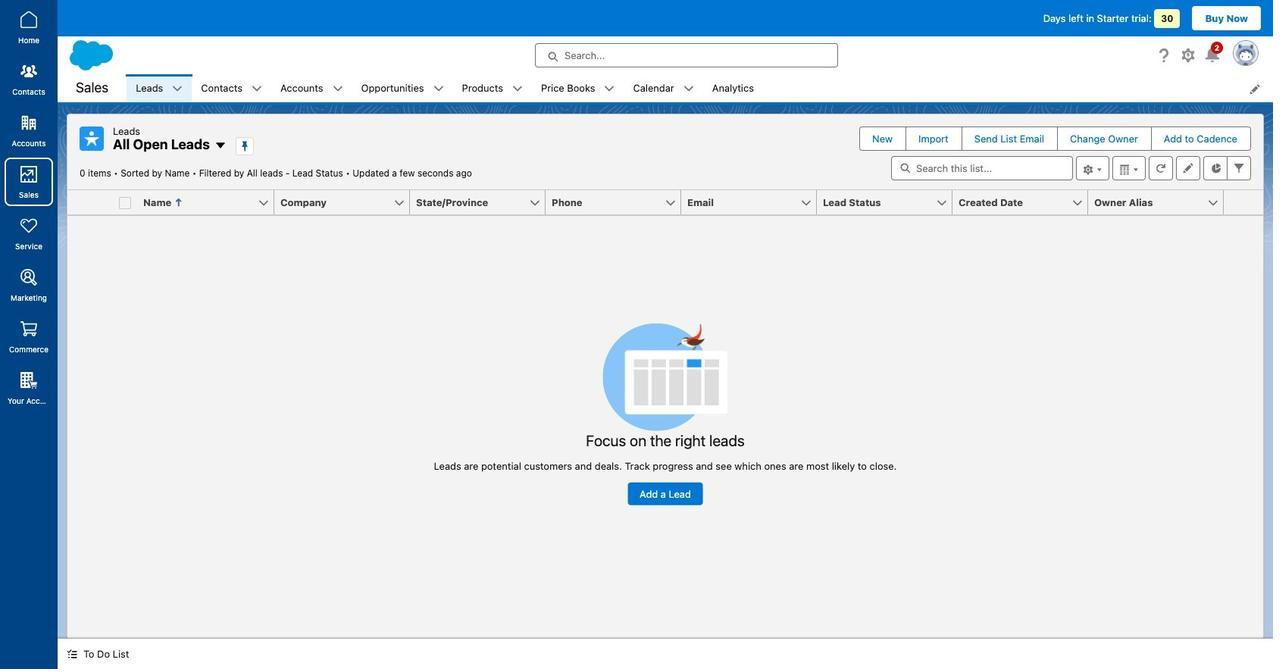 Task type: vqa. For each thing, say whether or not it's contained in the screenshot.
seventh list item
yes



Task type: locate. For each thing, give the bounding box(es) containing it.
action image
[[1224, 190, 1263, 214]]

owner alias element
[[1088, 190, 1233, 215]]

cell inside the all open leads|leads|list view element
[[113, 190, 137, 215]]

text default image
[[172, 84, 183, 94], [332, 84, 343, 94], [433, 84, 444, 94], [683, 84, 694, 94], [214, 140, 227, 152], [67, 649, 77, 660]]

list item
[[127, 74, 192, 102], [192, 74, 271, 102], [271, 74, 352, 102], [352, 74, 453, 102], [453, 74, 532, 102], [532, 74, 624, 102], [624, 74, 703, 102]]

state/province element
[[410, 190, 555, 215]]

status
[[434, 323, 897, 505]]

6 list item from the left
[[532, 74, 624, 102]]

item number image
[[67, 190, 113, 214]]

text default image inside the all open leads|leads|list view element
[[214, 140, 227, 152]]

text default image
[[252, 84, 262, 94], [512, 84, 523, 94], [604, 84, 615, 94]]

list
[[127, 74, 1273, 102]]

3 text default image from the left
[[604, 84, 615, 94]]

1 horizontal spatial text default image
[[512, 84, 523, 94]]

3 list item from the left
[[271, 74, 352, 102]]

2 list item from the left
[[192, 74, 271, 102]]

2 horizontal spatial text default image
[[604, 84, 615, 94]]

Search All Open Leads list view. search field
[[891, 156, 1073, 180]]

0 horizontal spatial text default image
[[252, 84, 262, 94]]

2 text default image from the left
[[512, 84, 523, 94]]

phone element
[[546, 190, 690, 215]]

item number element
[[67, 190, 113, 215]]

cell
[[113, 190, 137, 215]]

4 list item from the left
[[352, 74, 453, 102]]

action element
[[1224, 190, 1263, 215]]



Task type: describe. For each thing, give the bounding box(es) containing it.
email element
[[681, 190, 826, 215]]

5 list item from the left
[[453, 74, 532, 102]]

7 list item from the left
[[624, 74, 703, 102]]

lead status element
[[817, 190, 962, 215]]

all open leads status
[[80, 167, 353, 179]]

created date element
[[953, 190, 1097, 215]]

company element
[[274, 190, 419, 215]]

all open leads|leads|list view element
[[67, 114, 1264, 639]]

1 text default image from the left
[[252, 84, 262, 94]]

1 list item from the left
[[127, 74, 192, 102]]

name element
[[137, 190, 283, 215]]



